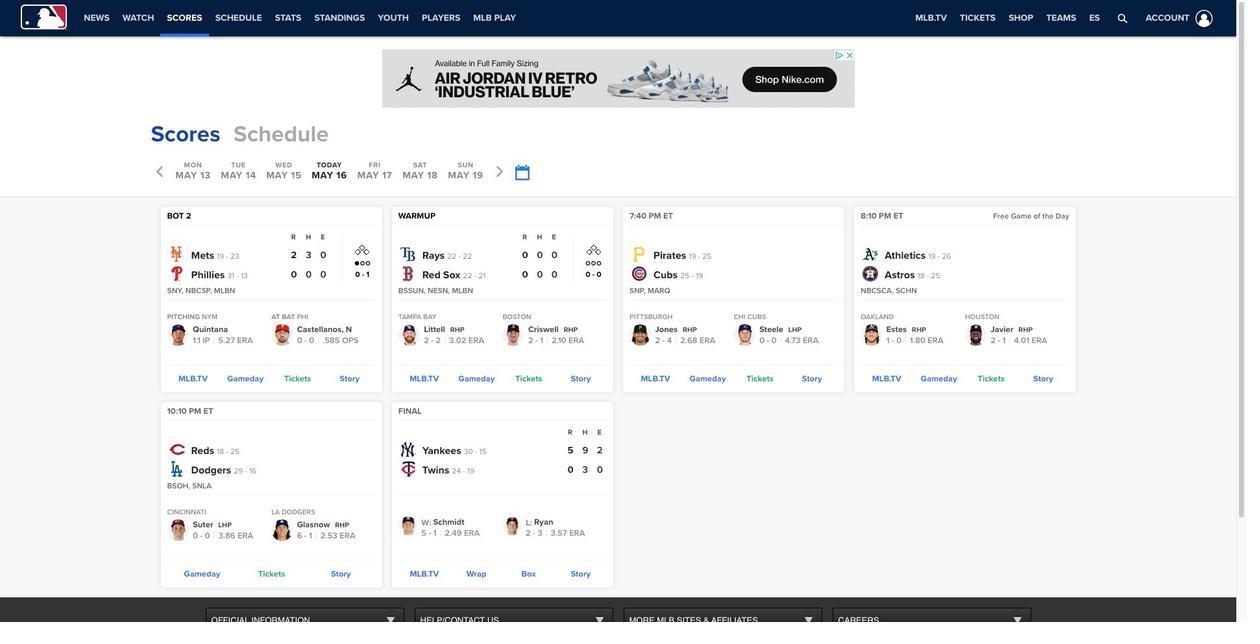 Task type: vqa. For each thing, say whether or not it's contained in the screenshot.
Mariners ICON
no



Task type: locate. For each thing, give the bounding box(es) containing it.
reds image
[[169, 442, 185, 458]]

top navigation menu bar
[[0, 0, 1236, 36]]

advertisement element
[[382, 49, 854, 108], [891, 118, 1085, 151]]

2 secondary navigation element from the left
[[523, 0, 632, 36]]

quintana image
[[167, 324, 189, 346]]

phillies image
[[169, 266, 185, 282]]

suter image
[[167, 520, 189, 541]]

None text field
[[514, 165, 529, 181]]

astros image
[[863, 266, 878, 282]]

twins image
[[400, 461, 416, 477]]

yankees image
[[400, 442, 416, 458]]

schmidt image
[[398, 517, 417, 536]]

castellanos, n image
[[271, 324, 293, 346]]

secondary navigation element
[[77, 0, 523, 36], [523, 0, 632, 36]]

steele image
[[734, 324, 755, 346]]

rays image
[[400, 247, 416, 262]]

0 vertical spatial advertisement element
[[382, 49, 854, 108]]

javier image
[[965, 324, 986, 346]]

major league baseball image
[[21, 4, 67, 30]]

1 horizontal spatial advertisement element
[[891, 118, 1085, 151]]

1 vertical spatial advertisement element
[[891, 118, 1085, 151]]

bottom of the 2nd inning. element
[[167, 211, 191, 221]]

ryan image
[[503, 517, 521, 536]]

mets image
[[169, 247, 185, 262]]

jones image
[[630, 324, 651, 346]]

criswell image
[[503, 324, 524, 346]]

dodgers image
[[169, 461, 185, 477]]



Task type: describe. For each thing, give the bounding box(es) containing it.
no runners on base image
[[355, 245, 370, 256]]

0 horizontal spatial advertisement element
[[382, 49, 854, 108]]

cubs image
[[631, 266, 647, 282]]

0 outs image
[[585, 261, 602, 266]]

athletics image
[[863, 247, 878, 262]]

littell image
[[398, 324, 420, 346]]

red sox image
[[400, 266, 416, 282]]

estes image
[[861, 324, 882, 346]]

no runners on base image
[[586, 245, 601, 256]]

glasnow image
[[271, 520, 293, 541]]

1 secondary navigation element from the left
[[77, 0, 523, 36]]

pirates image
[[631, 247, 647, 262]]

tertiary navigation element
[[909, 0, 1106, 36]]

1 outs image
[[354, 261, 370, 266]]

warmup. element
[[398, 211, 435, 221]]



